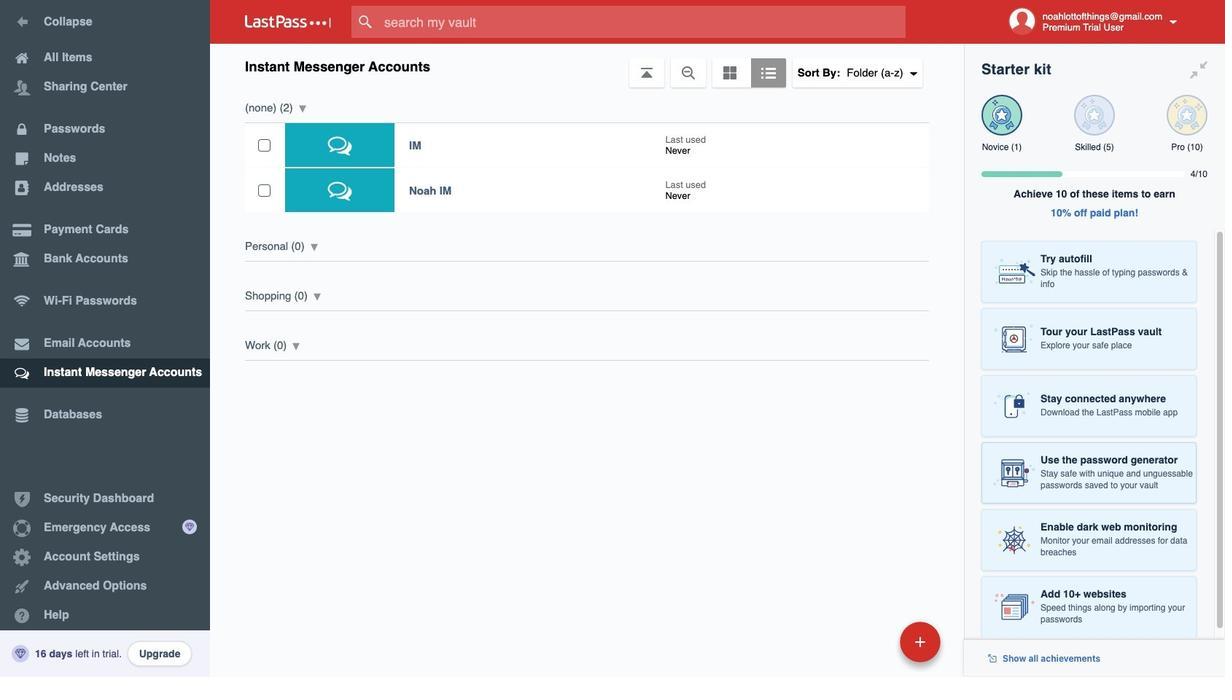 Task type: vqa. For each thing, say whether or not it's contained in the screenshot.
text box
no



Task type: describe. For each thing, give the bounding box(es) containing it.
new item element
[[800, 621, 946, 663]]

vault options navigation
[[210, 44, 964, 88]]

new item navigation
[[800, 618, 950, 678]]

Search search field
[[352, 6, 934, 38]]



Task type: locate. For each thing, give the bounding box(es) containing it.
search my vault text field
[[352, 6, 934, 38]]

lastpass image
[[245, 15, 331, 28]]

main navigation navigation
[[0, 0, 210, 678]]



